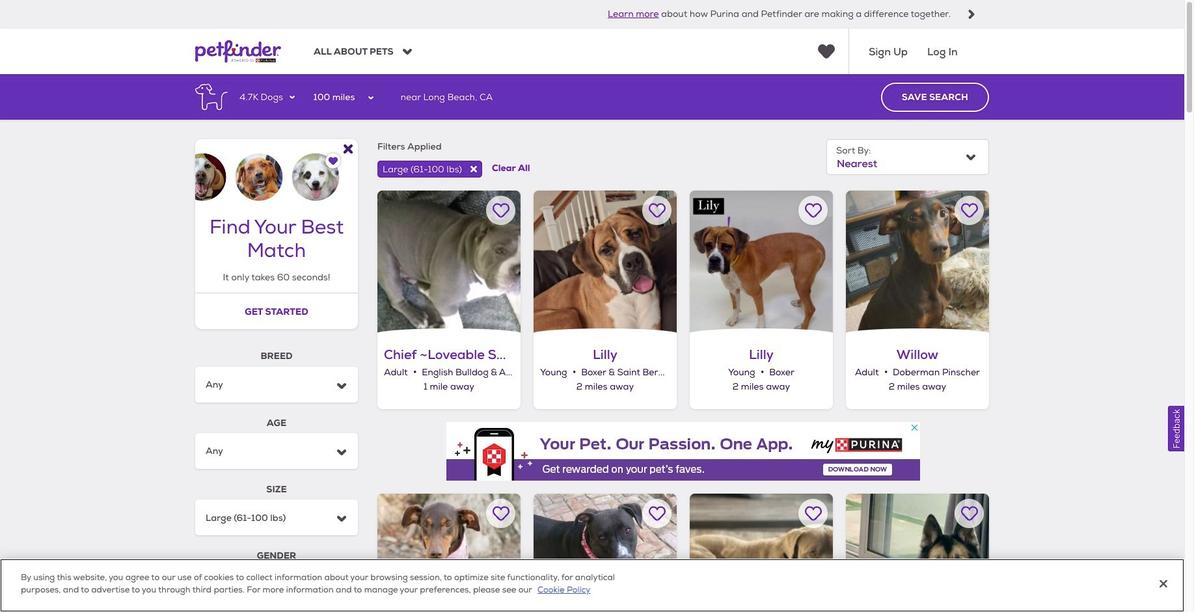 Task type: describe. For each thing, give the bounding box(es) containing it.
handsome rilo, adoptable dog, adult male keeshond & german shepherd dog mix, 3 miles away. image
[[846, 494, 989, 613]]

privacy alert dialog
[[0, 559, 1185, 613]]

0 horizontal spatial willow, adoptable dog, adult female doberman pinscher, 2 miles away. image
[[378, 494, 521, 613]]

fiver - needs foster or adopter needed, adoptable dog, adult male american bully & american bulldog mix, 2 miles away, has video. image
[[690, 494, 833, 613]]

lilly, adoptable dog, young female boxer & saint bernard mix, 2 miles away. image
[[534, 191, 677, 334]]

chief ~loveable smart big, adoptable dog, adult male english bulldog & american staffordshire terrier mix, 1 mile away. image
[[378, 191, 521, 334]]



Task type: locate. For each thing, give the bounding box(es) containing it.
potential dog matches image
[[195, 140, 358, 201]]

1 horizontal spatial willow, adoptable dog, adult female doberman pinscher, 2 miles away. image
[[846, 191, 989, 334]]

advertisement element
[[447, 422, 920, 481]]

lilly, adoptable dog, young female boxer, 2 miles away. image
[[690, 191, 833, 334]]

kitkat, adoptable dog, adult male pit bull terrier mix, 2 miles away. image
[[534, 494, 677, 613]]

petfinder home image
[[195, 29, 281, 74]]

1 vertical spatial willow, adoptable dog, adult female doberman pinscher, 2 miles away. image
[[378, 494, 521, 613]]

willow, adoptable dog, adult female doberman pinscher, 2 miles away. image
[[846, 191, 989, 334], [378, 494, 521, 613]]

0 vertical spatial willow, adoptable dog, adult female doberman pinscher, 2 miles away. image
[[846, 191, 989, 334]]

main content
[[0, 74, 1185, 613]]



Task type: vqa. For each thing, say whether or not it's contained in the screenshot.
the adopt
no



